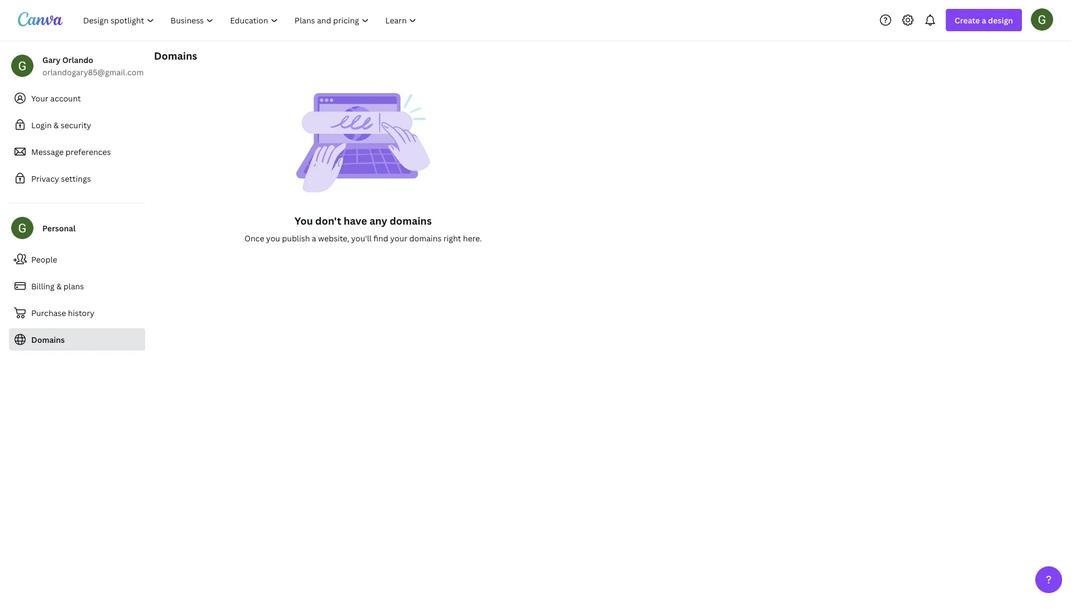 Task type: locate. For each thing, give the bounding box(es) containing it.
security
[[61, 120, 91, 130]]

domains
[[154, 49, 197, 63], [31, 335, 65, 345]]

a
[[982, 15, 987, 25], [312, 233, 316, 244]]

billing
[[31, 281, 55, 292]]

once
[[245, 233, 264, 244]]

right
[[444, 233, 461, 244]]

you'll
[[351, 233, 372, 244]]

1 vertical spatial domains
[[31, 335, 65, 345]]

0 vertical spatial &
[[54, 120, 59, 130]]

create a design
[[955, 15, 1013, 25]]

billing & plans
[[31, 281, 84, 292]]

0 vertical spatial a
[[982, 15, 987, 25]]

1 vertical spatial domains
[[409, 233, 442, 244]]

people
[[31, 254, 57, 265]]

1 vertical spatial a
[[312, 233, 316, 244]]

login
[[31, 120, 52, 130]]

a left design
[[982, 15, 987, 25]]

find
[[374, 233, 388, 244]]

domains
[[390, 214, 432, 228], [409, 233, 442, 244]]

orlandogary85@gmail.com
[[42, 67, 144, 77]]

website,
[[318, 233, 349, 244]]

your account link
[[9, 87, 145, 109]]

message preferences link
[[9, 141, 145, 163]]

you don't have any domains once you publish a website, you'll find your domains right here.
[[245, 214, 482, 244]]

domains right your
[[409, 233, 442, 244]]

a right publish
[[312, 233, 316, 244]]

privacy settings link
[[9, 167, 145, 190]]

gary orlando image
[[1031, 8, 1054, 31]]

0 vertical spatial domains
[[390, 214, 432, 228]]

&
[[54, 120, 59, 130], [56, 281, 62, 292]]

& left plans
[[56, 281, 62, 292]]

top level navigation element
[[76, 9, 426, 31]]

login & security link
[[9, 114, 145, 136]]

domains up your
[[390, 214, 432, 228]]

gary
[[42, 54, 60, 65]]

billing & plans link
[[9, 275, 145, 297]]

plans
[[64, 281, 84, 292]]

1 vertical spatial &
[[56, 281, 62, 292]]

account
[[50, 93, 81, 104]]

create
[[955, 15, 980, 25]]

0 horizontal spatial domains
[[31, 335, 65, 345]]

a inside you don't have any domains once you publish a website, you'll find your domains right here.
[[312, 233, 316, 244]]

purchase history link
[[9, 302, 145, 324]]

1 horizontal spatial a
[[982, 15, 987, 25]]

any
[[370, 214, 387, 228]]

have
[[344, 214, 367, 228]]

0 vertical spatial domains
[[154, 49, 197, 63]]

gary orlando orlandogary85@gmail.com
[[42, 54, 144, 77]]

& right login
[[54, 120, 59, 130]]

0 horizontal spatial a
[[312, 233, 316, 244]]



Task type: vqa. For each thing, say whether or not it's contained in the screenshot.
the top Black
no



Task type: describe. For each thing, give the bounding box(es) containing it.
create a design button
[[946, 9, 1022, 31]]

privacy
[[31, 173, 59, 184]]

design
[[988, 15, 1013, 25]]

you
[[295, 214, 313, 228]]

history
[[68, 308, 94, 318]]

& for login
[[54, 120, 59, 130]]

a inside dropdown button
[[982, 15, 987, 25]]

your
[[31, 93, 48, 104]]

login & security
[[31, 120, 91, 130]]

you
[[266, 233, 280, 244]]

1 horizontal spatial domains
[[154, 49, 197, 63]]

message
[[31, 146, 64, 157]]

settings
[[61, 173, 91, 184]]

people link
[[9, 248, 145, 271]]

purchase history
[[31, 308, 94, 318]]

orlando
[[62, 54, 93, 65]]

domains inside domains link
[[31, 335, 65, 345]]

personal
[[42, 223, 76, 234]]

& for billing
[[56, 281, 62, 292]]

domains link
[[9, 329, 145, 351]]

purchase
[[31, 308, 66, 318]]

privacy settings
[[31, 173, 91, 184]]

message preferences
[[31, 146, 111, 157]]

preferences
[[66, 146, 111, 157]]

don't
[[315, 214, 341, 228]]

here.
[[463, 233, 482, 244]]

publish
[[282, 233, 310, 244]]

your account
[[31, 93, 81, 104]]

your
[[390, 233, 408, 244]]



